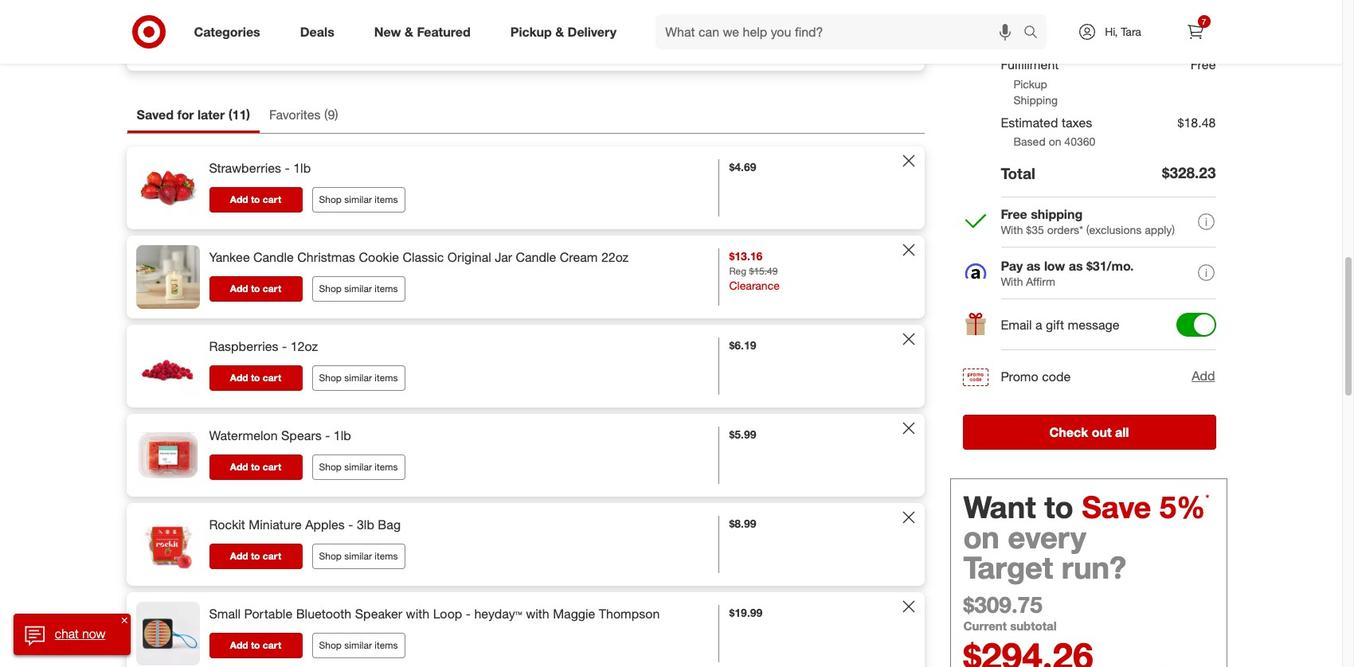 Task type: vqa. For each thing, say whether or not it's contained in the screenshot.
The $309.75 Current Subtotal
yes



Task type: locate. For each thing, give the bounding box(es) containing it.
0 horizontal spatial free
[[1001, 206, 1027, 222]]

2 candle from the left
[[516, 249, 556, 265]]

1 horizontal spatial for
[[599, 583, 612, 597]]

items inside small portable bluetooth speaker with loop - heyday™ with maggie thompson list item
[[375, 640, 398, 652]]

1 shop similar items button from the top
[[312, 187, 405, 213]]

email a gift message
[[1001, 317, 1120, 333]]

affirm image
[[963, 261, 988, 286], [965, 263, 986, 279]]

on left every
[[963, 519, 1000, 556]]

shop similar items inside strawberries - 1lb list item
[[319, 194, 398, 205]]

shop for bluetooth
[[319, 640, 342, 652]]

2 with from the top
[[1001, 275, 1023, 288]]

shop for apples
[[319, 550, 342, 562]]

0 horizontal spatial on
[[963, 519, 1000, 556]]

6 similar from the top
[[344, 640, 372, 652]]

shop similar items button inside raspberries - 12oz list item
[[312, 366, 405, 391]]

(
[[228, 107, 232, 123], [324, 107, 328, 123]]

shop for christmas
[[319, 283, 342, 295]]

raspberries - 12oz list item
[[126, 325, 924, 408]]

subtotal (7 items)
[[1001, 31, 1095, 47]]

to up raspberries - 12oz
[[251, 283, 260, 295]]

to inside small portable bluetooth speaker with loop - heyday™ with maggie thompson list item
[[251, 640, 260, 652]]

add to cart button down the raspberries - 12oz link
[[209, 366, 302, 391]]

1 with from the top
[[1001, 223, 1023, 236]]

(exclusions
[[1086, 223, 1142, 236]]

3 shop similar items button from the top
[[312, 366, 405, 391]]

items
[[157, 27, 190, 43], [872, 37, 897, 49], [375, 194, 398, 205], [375, 283, 398, 295], [375, 372, 398, 384], [375, 461, 398, 473], [375, 550, 398, 562], [375, 640, 398, 652]]

shipping
[[146, 46, 190, 59], [1014, 93, 1058, 106]]

cart down miniature
[[263, 551, 281, 562]]

cart inside strawberries - 1lb list item
[[263, 194, 281, 206]]

based
[[1014, 135, 1046, 148]]

cart inside watermelon spears - 1lb list item
[[263, 461, 281, 473]]

small portable bluetooth speaker with loop - heyday™ with maggie thompson list item
[[126, 593, 924, 668]]

with
[[1001, 223, 1023, 236], [1001, 275, 1023, 288]]

- left the 12oz
[[282, 339, 287, 355]]

1 horizontal spatial out
[[1092, 424, 1112, 440]]

shop up christmas
[[319, 194, 342, 205]]

0 horizontal spatial as
[[1026, 258, 1041, 274]]

yankee candle christmas cookie classic original jar candle cream 22oz
[[209, 249, 629, 265]]

6 shop similar items button from the top
[[312, 633, 405, 659]]

free for free
[[1191, 56, 1216, 72]]

items inside strawberries - 1lb list item
[[375, 194, 398, 205]]

to down strawberries - 1lb link
[[251, 194, 260, 206]]

shipping up estimated
[[1014, 93, 1058, 106]]

cart item ready to fulfill group
[[127, 0, 924, 16]]

every
[[1008, 519, 1086, 556]]

1lb down favorites ( 9 )
[[293, 160, 311, 176]]

cream
[[560, 249, 598, 265]]

rockit miniature apples - 3lb bag image
[[136, 513, 200, 577]]

pickup down cart item ready to fulfill group
[[510, 24, 552, 39]]

shop similar items button for apples
[[312, 544, 405, 570]]

reg
[[729, 265, 746, 277]]

2 & from the left
[[555, 24, 564, 39]]

add to cart button
[[209, 187, 302, 213], [209, 277, 302, 302], [209, 366, 302, 391], [209, 455, 302, 480], [209, 544, 302, 570], [209, 633, 302, 659]]

shop similar items button inside watermelon spears - 1lb list item
[[312, 455, 405, 480]]

similar
[[344, 194, 372, 205], [344, 283, 372, 295], [344, 372, 372, 384], [344, 461, 372, 473], [344, 550, 372, 562], [344, 640, 372, 652]]

1 add to cart button from the top
[[209, 187, 302, 213]]

0 vertical spatial free
[[1191, 56, 1216, 72]]

similar inside rockit miniature apples - 3lb bag list item
[[344, 550, 372, 562]]

cart inside rockit miniature apples - 3lb bag list item
[[263, 551, 281, 562]]

shop down spears
[[319, 461, 342, 473]]

strawberries - 1lb list item
[[126, 147, 924, 230]]

3lb
[[357, 517, 374, 533]]

5 add to cart from the top
[[230, 551, 281, 562]]

raspberries
[[209, 339, 278, 355]]

as up affirm
[[1026, 258, 1041, 274]]

add inside strawberries - 1lb list item
[[230, 194, 248, 206]]

4 add to cart button from the top
[[209, 455, 302, 480]]

on
[[1049, 135, 1061, 148], [963, 519, 1000, 556]]

as right low
[[1069, 258, 1083, 274]]

- inside list item
[[348, 517, 353, 533]]

1 add to cart from the top
[[230, 194, 281, 206]]

$6.19
[[729, 339, 756, 352]]

shop similar items for apples
[[319, 550, 398, 562]]

1 horizontal spatial $309.75
[[1171, 31, 1216, 47]]

items inside watermelon spears - 1lb list item
[[375, 461, 398, 473]]

to down portable
[[251, 640, 260, 652]]

add to cart button down portable
[[209, 633, 302, 659]]

add to cart button down watermelon
[[209, 455, 302, 480]]

3 cart from the top
[[263, 372, 281, 384]]

check out shipping items
[[782, 37, 897, 49]]

- right spears
[[325, 428, 330, 444]]

with inside pay as low as $31/mo. with affirm
[[1001, 275, 1023, 288]]

1 horizontal spatial free
[[1191, 56, 1216, 72]]

hi,
[[1105, 25, 1118, 38]]

0 vertical spatial shipping
[[831, 37, 870, 49]]

$309.75 down target
[[963, 591, 1043, 619]]

shop similar items button down 3lb at the bottom
[[312, 544, 405, 570]]

miniature
[[249, 517, 302, 533]]

candle right jar
[[516, 249, 556, 265]]

add to cart button down miniature
[[209, 544, 302, 570]]

pickup inside pickup shipping
[[1014, 77, 1047, 91]]

on down the estimated taxes
[[1049, 135, 1061, 148]]

4 shop from the top
[[319, 461, 342, 473]]

small portable bluetooth speaker with loop - heyday&#8482; with maggie thompson image
[[136, 602, 200, 666]]

watermelon spears - 1lb list item
[[126, 414, 924, 497]]

check out shipping items button
[[774, 31, 904, 56]]

$19.99
[[729, 606, 763, 620]]

1 horizontal spatial &
[[555, 24, 564, 39]]

0 vertical spatial check
[[782, 37, 811, 49]]

0 horizontal spatial candle
[[253, 249, 294, 265]]

4 shop similar items button from the top
[[312, 455, 405, 480]]

shop inside small portable bluetooth speaker with loop - heyday™ with maggie thompson list item
[[319, 640, 342, 652]]

current
[[963, 619, 1007, 634]]

shop similar items button inside rockit miniature apples - 3lb bag list item
[[312, 544, 405, 570]]

shop similar items button down speaker
[[312, 633, 405, 659]]

new
[[374, 24, 401, 39]]

shop similar items button up cookie
[[312, 187, 405, 213]]

2 add to cart from the top
[[230, 283, 281, 295]]

( right favorites
[[324, 107, 328, 123]]

1 horizontal spatial candle
[[516, 249, 556, 265]]

$328.23
[[1162, 164, 1216, 182]]

to for yankee candle christmas cookie classic original jar candle cream 22oz
[[251, 283, 260, 295]]

cart down watermelon spears - 1lb link
[[263, 461, 281, 473]]

subtotal
[[1001, 31, 1049, 47]]

run?
[[1062, 549, 1126, 586]]

shop similar items inside watermelon spears - 1lb list item
[[319, 461, 398, 473]]

add inside rockit miniature apples - 3lb bag list item
[[230, 551, 248, 562]]

for left later.
[[599, 583, 612, 597]]

add to cart for strawberries
[[230, 194, 281, 206]]

saved for later ( 11 )
[[137, 107, 250, 123]]

out inside button
[[1092, 424, 1112, 440]]

shop similar items button inside strawberries - 1lb list item
[[312, 187, 405, 213]]

2 add to cart button from the top
[[209, 277, 302, 302]]

watermelon spears - 1lb
[[209, 428, 351, 444]]

to inside strawberries - 1lb list item
[[251, 194, 260, 206]]

( right later
[[228, 107, 232, 123]]

shop similar items inside rockit miniature apples - 3lb bag list item
[[319, 550, 398, 562]]

free
[[1191, 56, 1216, 72], [1001, 206, 1027, 222]]

shop similar items button for 12oz
[[312, 366, 405, 391]]

1 horizontal spatial 1lb
[[334, 428, 351, 444]]

add to cart button for small
[[209, 633, 302, 659]]

shop similar items button for -
[[312, 455, 405, 480]]

cookie
[[359, 249, 399, 265]]

0 horizontal spatial with
[[406, 606, 430, 622]]

1 horizontal spatial (
[[324, 107, 328, 123]]

save
[[1082, 489, 1151, 525]]

2 shop similar items button from the top
[[312, 276, 405, 302]]

3 shop similar items from the top
[[319, 372, 398, 384]]

4 add to cart from the top
[[230, 461, 281, 473]]

1lb
[[293, 160, 311, 176], [334, 428, 351, 444]]

5 shop similar items button from the top
[[312, 544, 405, 570]]

0 horizontal spatial )
[[246, 107, 250, 123]]

1 vertical spatial 1lb
[[334, 428, 351, 444]]

1 vertical spatial on
[[963, 519, 1000, 556]]

0 vertical spatial pickup
[[510, 24, 552, 39]]

$309.75 current subtotal
[[963, 591, 1057, 634]]

shop similar items button up 3lb at the bottom
[[312, 455, 405, 480]]

to inside watermelon spears - 1lb list item
[[251, 461, 260, 473]]

pickup for pickup shipping
[[1014, 77, 1047, 91]]

2 with from the left
[[526, 606, 549, 622]]

1 vertical spatial out
[[1092, 424, 1112, 440]]

item
[[541, 583, 563, 597]]

1lb right spears
[[334, 428, 351, 444]]

3 shop from the top
[[319, 372, 342, 384]]

saved
[[137, 107, 174, 123]]

with left the loop
[[406, 606, 430, 622]]

watermelon spears - 1lb link
[[209, 427, 351, 445]]

2 shop from the top
[[319, 283, 342, 295]]

$4.69
[[729, 160, 756, 174]]

check inside "button"
[[782, 37, 811, 49]]

add to cart inside rockit miniature apples - 3lb bag list item
[[230, 551, 281, 562]]

) right later
[[246, 107, 250, 123]]

with down "item"
[[526, 606, 549, 622]]

2 ( from the left
[[324, 107, 328, 123]]

add to cart button inside strawberries - 1lb list item
[[209, 187, 302, 213]]

add inside button
[[1192, 368, 1215, 384]]

shop inside raspberries - 12oz list item
[[319, 372, 342, 384]]

shipping down 3
[[146, 46, 190, 59]]

& left delivery
[[555, 24, 564, 39]]

free inside free shipping with $35 orders* (exclusions apply)
[[1001, 206, 1027, 222]]

shipping inside free shipping with $35 orders* (exclusions apply)
[[1031, 206, 1083, 222]]

add to cart inside watermelon spears - 1lb list item
[[230, 461, 281, 473]]

0 horizontal spatial $309.75
[[963, 591, 1043, 619]]

similar inside small portable bluetooth speaker with loop - heyday™ with maggie thompson list item
[[344, 640, 372, 652]]

add to cart inside yankee candle christmas cookie classic original jar candle cream 22oz list item
[[230, 283, 281, 295]]

0 horizontal spatial shipping
[[146, 46, 190, 59]]

& for new
[[405, 24, 413, 39]]

free up $35
[[1001, 206, 1027, 222]]

free down 7 link
[[1191, 56, 1216, 72]]

1 cart from the top
[[263, 194, 281, 206]]

check inside button
[[1049, 424, 1088, 440]]

to down the raspberries - 12oz link
[[251, 372, 260, 384]]

shop for 12oz
[[319, 372, 342, 384]]

1 vertical spatial for
[[599, 583, 612, 597]]

6 shop similar items from the top
[[319, 640, 398, 652]]

out inside "button"
[[813, 37, 828, 49]]

add to cart button down yankee
[[209, 277, 302, 302]]

cart for raspberries
[[263, 372, 281, 384]]

add to cart down strawberries - 1lb link
[[230, 194, 281, 206]]

add to cart button inside raspberries - 12oz list item
[[209, 366, 302, 391]]

1 ( from the left
[[228, 107, 232, 123]]

free shipping with $35 orders* (exclusions apply)
[[1001, 206, 1175, 236]]

cart inside yankee candle christmas cookie classic original jar candle cream 22oz list item
[[263, 283, 281, 295]]

similar for -
[[344, 461, 372, 473]]

shop similar items button for bluetooth
[[312, 633, 405, 659]]

*
[[1206, 492, 1209, 504]]

add to cart button inside watermelon spears - 1lb list item
[[209, 455, 302, 480]]

add to cart down the raspberries - 12oz link
[[230, 372, 281, 384]]

christmas
[[297, 249, 355, 265]]

with down pay
[[1001, 275, 1023, 288]]

shop up spears
[[319, 372, 342, 384]]

categories link
[[180, 14, 280, 49]]

- right the loop
[[466, 606, 471, 622]]

candle right yankee
[[253, 249, 294, 265]]

$309.75
[[1171, 31, 1216, 47], [963, 591, 1043, 619]]

shop down apples
[[319, 550, 342, 562]]

6 shop from the top
[[319, 640, 342, 652]]

add to cart button for watermelon
[[209, 455, 302, 480]]

6 add to cart button from the top
[[209, 633, 302, 659]]

with
[[406, 606, 430, 622], [526, 606, 549, 622]]

cart
[[263, 194, 281, 206], [263, 283, 281, 295], [263, 372, 281, 384], [263, 461, 281, 473], [263, 551, 281, 562], [263, 640, 281, 652]]

1 horizontal spatial shipping
[[1031, 206, 1083, 222]]

1 horizontal spatial as
[[1069, 258, 1083, 274]]

add to cart button inside rockit miniature apples - 3lb bag list item
[[209, 544, 302, 570]]

5 add to cart button from the top
[[209, 544, 302, 570]]

email
[[1001, 317, 1032, 333]]

1 horizontal spatial shipping
[[1014, 93, 1058, 106]]

4 similar from the top
[[344, 461, 372, 473]]

1 vertical spatial free
[[1001, 206, 1027, 222]]

add inside watermelon spears - 1lb list item
[[230, 461, 248, 473]]

cart down strawberries - 1lb link
[[263, 194, 281, 206]]

add inside raspberries - 12oz list item
[[230, 372, 248, 384]]

similar inside watermelon spears - 1lb list item
[[344, 461, 372, 473]]

1 horizontal spatial check
[[1049, 424, 1088, 440]]

4 cart from the top
[[263, 461, 281, 473]]

check for check out shipping items
[[782, 37, 811, 49]]

add to cart inside raspberries - 12oz list item
[[230, 372, 281, 384]]

based on 40360
[[1014, 135, 1095, 148]]

0 vertical spatial $309.75
[[1171, 31, 1216, 47]]

pickup & delivery link
[[497, 14, 637, 49]]

1 horizontal spatial with
[[526, 606, 549, 622]]

shop similar items button for 1lb
[[312, 187, 405, 213]]

1 vertical spatial $309.75
[[963, 591, 1043, 619]]

2 cart from the top
[[263, 283, 281, 295]]

add inside yankee candle christmas cookie classic original jar candle cream 22oz list item
[[230, 283, 248, 295]]

1 vertical spatial pickup
[[1014, 77, 1047, 91]]

3 add to cart button from the top
[[209, 366, 302, 391]]

bag
[[378, 517, 401, 533]]

6 add to cart from the top
[[230, 640, 281, 652]]

to down miniature
[[251, 551, 260, 562]]

shop similar items for 1lb
[[319, 194, 398, 205]]

$309.75 down 7
[[1171, 31, 1216, 47]]

cart inside raspberries - 12oz list item
[[263, 372, 281, 384]]

check for check out all
[[1049, 424, 1088, 440]]

shop inside yankee candle christmas cookie classic original jar candle cream 22oz list item
[[319, 283, 342, 295]]

items for yankee candle christmas cookie classic original jar candle cream 22oz
[[375, 283, 398, 295]]

strawberries - 1lb
[[209, 160, 311, 176]]

0 horizontal spatial pickup
[[510, 24, 552, 39]]

code
[[1042, 369, 1071, 384]]

thompson
[[599, 606, 660, 622]]

1 vertical spatial with
[[1001, 275, 1023, 288]]

with left $35
[[1001, 223, 1023, 236]]

1 vertical spatial check
[[1049, 424, 1088, 440]]

items inside "3 items shipping"
[[157, 27, 190, 43]]

cart up raspberries - 12oz
[[263, 283, 281, 295]]

to inside raspberries - 12oz list item
[[251, 372, 260, 384]]

$309.75 inside $309.75 current subtotal
[[963, 591, 1043, 619]]

shop down the bluetooth
[[319, 640, 342, 652]]

5 cart from the top
[[263, 551, 281, 562]]

taxes
[[1062, 114, 1092, 130]]

5 similar from the top
[[344, 550, 372, 562]]

4 shop similar items from the top
[[319, 461, 398, 473]]

1 horizontal spatial pickup
[[1014, 77, 1047, 91]]

shop similar items button
[[312, 187, 405, 213], [312, 276, 405, 302], [312, 366, 405, 391], [312, 455, 405, 480], [312, 544, 405, 570], [312, 633, 405, 659]]

1 shop from the top
[[319, 194, 342, 205]]

favorites ( 9 )
[[269, 107, 338, 123]]

cart for strawberries
[[263, 194, 281, 206]]

0 horizontal spatial check
[[782, 37, 811, 49]]

) right favorites
[[335, 107, 338, 123]]

2 shop similar items from the top
[[319, 283, 398, 295]]

$309.75 for $309.75 current subtotal
[[963, 591, 1043, 619]]

to down watermelon
[[251, 461, 260, 473]]

& for pickup
[[555, 24, 564, 39]]

1 horizontal spatial )
[[335, 107, 338, 123]]

0 horizontal spatial (
[[228, 107, 232, 123]]

add for raspberries - 12oz
[[230, 372, 248, 384]]

1 similar from the top
[[344, 194, 372, 205]]

for left later
[[177, 107, 194, 123]]

similar inside strawberries - 1lb list item
[[344, 194, 372, 205]]

add to cart down miniature
[[230, 551, 281, 562]]

items)
[[1065, 32, 1095, 46]]

chat now
[[55, 626, 105, 642]]

3 add to cart from the top
[[230, 372, 281, 384]]

shop inside rockit miniature apples - 3lb bag list item
[[319, 550, 342, 562]]

shop similar items inside raspberries - 12oz list item
[[319, 372, 398, 384]]

0 vertical spatial for
[[177, 107, 194, 123]]

0 vertical spatial out
[[813, 37, 828, 49]]

apples
[[305, 517, 345, 533]]

- inside list item
[[466, 606, 471, 622]]

add to cart down portable
[[230, 640, 281, 652]]

shop inside watermelon spears - 1lb list item
[[319, 461, 342, 473]]

shop similar items button down cookie
[[312, 276, 405, 302]]

6 cart from the top
[[263, 640, 281, 652]]

add to cart inside strawberries - 1lb list item
[[230, 194, 281, 206]]

5 shop from the top
[[319, 550, 342, 562]]

shop down christmas
[[319, 283, 342, 295]]

similar inside raspberries - 12oz list item
[[344, 372, 372, 384]]

shop similar items inside small portable bluetooth speaker with loop - heyday™ with maggie thompson list item
[[319, 640, 398, 652]]

0 vertical spatial 1lb
[[293, 160, 311, 176]]

0 horizontal spatial out
[[813, 37, 828, 49]]

add to cart button inside small portable bluetooth speaker with loop - heyday™ with maggie thompson list item
[[209, 633, 302, 659]]

gift
[[1046, 317, 1064, 333]]

add for rockit miniature apples - 3lb bag
[[230, 551, 248, 562]]

to inside rockit miniature apples - 3lb bag list item
[[251, 551, 260, 562]]

pay as low as $31/mo. with affirm
[[1001, 258, 1134, 288]]

similar inside yankee candle christmas cookie classic original jar candle cream 22oz list item
[[344, 283, 372, 295]]

free for free shipping with $35 orders* (exclusions apply)
[[1001, 206, 1027, 222]]

- left 3lb at the bottom
[[348, 517, 353, 533]]

cart down portable
[[263, 640, 281, 652]]

cart for rockit
[[263, 551, 281, 562]]

shop similar items button inside small portable bluetooth speaker with loop - heyday™ with maggie thompson list item
[[312, 633, 405, 659]]

2 similar from the top
[[344, 283, 372, 295]]

add for small portable bluetooth speaker with loop - heyday™ with maggie thompson
[[230, 640, 248, 652]]

pickup & delivery
[[510, 24, 617, 39]]

1 candle from the left
[[253, 249, 294, 265]]

1 vertical spatial shipping
[[1031, 206, 1083, 222]]

0 horizontal spatial 1lb
[[293, 160, 311, 176]]

5 shop similar items from the top
[[319, 550, 398, 562]]

1 vertical spatial shipping
[[1014, 93, 1058, 106]]

all
[[1115, 424, 1129, 440]]

0 horizontal spatial &
[[405, 24, 413, 39]]

& right new
[[405, 24, 413, 39]]

0 horizontal spatial shipping
[[831, 37, 870, 49]]

3 similar from the top
[[344, 372, 372, 384]]

on inside on every target run?
[[963, 519, 1000, 556]]

&
[[405, 24, 413, 39], [555, 24, 564, 39]]

add to cart down watermelon
[[230, 461, 281, 473]]

cart down the raspberries - 12oz link
[[263, 372, 281, 384]]

shipping
[[831, 37, 870, 49], [1031, 206, 1083, 222]]

add to cart down yankee
[[230, 283, 281, 295]]

items inside rockit miniature apples - 3lb bag list item
[[375, 550, 398, 562]]

0 vertical spatial with
[[1001, 223, 1023, 236]]

add for strawberries - 1lb
[[230, 194, 248, 206]]

to inside yankee candle christmas cookie classic original jar candle cream 22oz list item
[[251, 283, 260, 295]]

pickup down fulfillment
[[1014, 77, 1047, 91]]

1 & from the left
[[405, 24, 413, 39]]

shop similar items inside yankee candle christmas cookie classic original jar candle cream 22oz list item
[[319, 283, 398, 295]]

shop inside strawberries - 1lb list item
[[319, 194, 342, 205]]

add to cart button down strawberries - 1lb link
[[209, 187, 302, 213]]

now
[[82, 626, 105, 642]]

add to cart button inside yankee candle christmas cookie classic original jar candle cream 22oz list item
[[209, 277, 302, 302]]

shop similar items for bluetooth
[[319, 640, 398, 652]]

shop similar items button for christmas
[[312, 276, 405, 302]]

shop similar items button inside yankee candle christmas cookie classic original jar candle cream 22oz list item
[[312, 276, 405, 302]]

add to cart inside small portable bluetooth speaker with loop - heyday™ with maggie thompson list item
[[230, 640, 281, 652]]

1 shop similar items from the top
[[319, 194, 398, 205]]

cart inside small portable bluetooth speaker with loop - heyday™ with maggie thompson list item
[[263, 640, 281, 652]]

shop similar items button down the 12oz
[[312, 366, 405, 391]]

items inside yankee candle christmas cookie classic original jar candle cream 22oz list item
[[375, 283, 398, 295]]

add inside small portable bluetooth speaker with loop - heyday™ with maggie thompson list item
[[230, 640, 248, 652]]

items inside raspberries - 12oz list item
[[375, 372, 398, 384]]

0 vertical spatial on
[[1049, 135, 1061, 148]]

to for raspberries - 12oz
[[251, 372, 260, 384]]

for
[[177, 107, 194, 123], [599, 583, 612, 597]]



Task type: describe. For each thing, give the bounding box(es) containing it.
7 link
[[1178, 14, 1213, 49]]

small portable bluetooth speaker with loop - heyday™ with maggie thompson link
[[209, 605, 660, 624]]

new & featured
[[374, 24, 471, 39]]

hi, tara
[[1105, 25, 1141, 38]]

add to cart for small
[[230, 640, 281, 652]]

shop for 1lb
[[319, 194, 342, 205]]

new & featured link
[[361, 14, 490, 49]]

heyday™
[[474, 606, 522, 622]]

add to cart for raspberries
[[230, 372, 281, 384]]

3
[[146, 27, 153, 43]]

add to cart for watermelon
[[230, 461, 281, 473]]

chat
[[55, 626, 79, 642]]

(7
[[1052, 32, 1061, 46]]

items for raspberries - 12oz
[[375, 372, 398, 384]]

saved
[[566, 583, 596, 597]]

apply)
[[1145, 223, 1175, 236]]

$31/mo.
[[1086, 258, 1134, 274]]

similar for christmas
[[344, 283, 372, 295]]

rockit miniature apples - 3lb bag link
[[209, 516, 401, 534]]

$18.48
[[1178, 114, 1216, 130]]

similar for apples
[[344, 550, 372, 562]]

0 horizontal spatial for
[[177, 107, 194, 123]]

out for all
[[1092, 424, 1112, 440]]

out for shipping
[[813, 37, 828, 49]]

yankee
[[209, 249, 250, 265]]

pickup shipping
[[1014, 77, 1058, 106]]

add to cart button for strawberries
[[209, 187, 302, 213]]

items for watermelon spears - 1lb
[[375, 461, 398, 473]]

22oz
[[601, 249, 629, 265]]

want to save 5% *
[[963, 489, 1209, 525]]

1 horizontal spatial on
[[1049, 135, 1061, 148]]

later.
[[615, 583, 639, 597]]

item saved for later.
[[541, 583, 639, 597]]

subtotal
[[1010, 619, 1057, 634]]

✕ button
[[118, 614, 131, 627]]

similar for 1lb
[[344, 194, 372, 205]]

to for rockit miniature apples - 3lb bag
[[251, 551, 260, 562]]

watermelon spears - 1lb image
[[136, 424, 200, 488]]

7
[[1202, 17, 1206, 26]]

rockit miniature apples - 3lb bag list item
[[126, 504, 924, 586]]

add to cart button for raspberries
[[209, 366, 302, 391]]

1lb inside strawberries - 1lb link
[[293, 160, 311, 176]]

2 ) from the left
[[335, 107, 338, 123]]

What can we help you find? suggestions appear below search field
[[656, 14, 1027, 49]]

deals
[[300, 24, 334, 39]]

items for rockit miniature apples - 3lb bag
[[375, 550, 398, 562]]

add to cart for yankee
[[230, 283, 281, 295]]

rockit miniature apples - 3lb bag
[[209, 517, 401, 533]]

chat now dialog
[[13, 614, 131, 656]]

loop
[[433, 606, 462, 622]]

original
[[447, 249, 491, 265]]

speaker
[[355, 606, 402, 622]]

low
[[1044, 258, 1065, 274]]

1lb inside watermelon spears - 1lb link
[[334, 428, 351, 444]]

items for strawberries - 1lb
[[375, 194, 398, 205]]

to for small portable bluetooth speaker with loop - heyday™ with maggie thompson
[[251, 640, 260, 652]]

featured
[[417, 24, 471, 39]]

with inside free shipping with $35 orders* (exclusions apply)
[[1001, 223, 1023, 236]]

items for small portable bluetooth speaker with loop - heyday™ with maggie thompson
[[375, 640, 398, 652]]

yankee candle christmas cookie classic original jar candle cream 22oz list item
[[126, 236, 924, 319]]

similar for 12oz
[[344, 372, 372, 384]]

5%
[[1160, 489, 1206, 525]]

shipping inside the check out shipping items "button"
[[831, 37, 870, 49]]

11
[[232, 107, 246, 123]]

yankee candle christmas cookie classic original jar candle cream 22oz link
[[209, 249, 629, 267]]

items inside the check out shipping items "button"
[[872, 37, 897, 49]]

delivery
[[568, 24, 617, 39]]

- right strawberries
[[285, 160, 290, 176]]

promo
[[1001, 369, 1038, 384]]

promo code
[[1001, 369, 1071, 384]]

later
[[197, 107, 225, 123]]

a
[[1036, 317, 1042, 333]]

$309.75 for $309.75
[[1171, 31, 1216, 47]]

shop for -
[[319, 461, 342, 473]]

cart for yankee
[[263, 283, 281, 295]]

portable
[[244, 606, 292, 622]]

check out all button
[[963, 415, 1216, 450]]

raspberries - 12oz image
[[136, 335, 200, 398]]

to for watermelon spears - 1lb
[[251, 461, 260, 473]]

pickup for pickup & delivery
[[510, 24, 552, 39]]

yankee candle christmas cookie classic original jar candle cream 22oz image
[[136, 245, 200, 309]]

0 vertical spatial shipping
[[146, 46, 190, 59]]

1 as from the left
[[1026, 258, 1041, 274]]

9
[[328, 107, 335, 123]]

jar
[[495, 249, 512, 265]]

cart for watermelon
[[263, 461, 281, 473]]

maggie
[[553, 606, 595, 622]]

watermelon
[[209, 428, 278, 444]]

add to cart button for rockit
[[209, 544, 302, 570]]

shop similar items for 12oz
[[319, 372, 398, 384]]

favorites
[[269, 107, 321, 123]]

add for yankee candle christmas cookie classic original jar candle cream 22oz
[[230, 283, 248, 295]]

deals link
[[287, 14, 354, 49]]

raspberries - 12oz link
[[209, 338, 318, 356]]

check out all
[[1049, 424, 1129, 440]]

1 ) from the left
[[246, 107, 250, 123]]

bluetooth
[[296, 606, 351, 622]]

add for watermelon spears - 1lb
[[230, 461, 248, 473]]

$15.49
[[749, 265, 778, 277]]

search button
[[1016, 14, 1054, 53]]

orders*
[[1047, 223, 1083, 236]]

tara
[[1121, 25, 1141, 38]]

classic
[[403, 249, 444, 265]]

$13.16 reg $15.49 clearance
[[729, 249, 780, 293]]

to for strawberries - 1lb
[[251, 194, 260, 206]]

similar for bluetooth
[[344, 640, 372, 652]]

search
[[1016, 25, 1054, 41]]

✕
[[121, 616, 128, 625]]

shop similar items for -
[[319, 461, 398, 473]]

add button
[[1191, 367, 1216, 386]]

chat now button
[[13, 614, 131, 656]]

strawberries - 1lb image
[[136, 156, 200, 220]]

shop similar items for christmas
[[319, 283, 398, 295]]

raspberries - 12oz
[[209, 339, 318, 355]]

cart for small
[[263, 640, 281, 652]]

2 as from the left
[[1069, 258, 1083, 274]]

strawberries
[[209, 160, 281, 176]]

add to cart for rockit
[[230, 551, 281, 562]]

add to cart button for yankee
[[209, 277, 302, 302]]

want
[[963, 489, 1036, 525]]

to left save at the bottom of page
[[1044, 489, 1073, 525]]

estimated taxes
[[1001, 114, 1092, 130]]

1 with from the left
[[406, 606, 430, 622]]

fulfillment
[[1001, 56, 1059, 72]]

pay
[[1001, 258, 1023, 274]]

small portable bluetooth speaker with loop - heyday™ with maggie thompson
[[209, 606, 660, 622]]

total
[[1001, 164, 1035, 182]]

categories
[[194, 24, 260, 39]]

estimated
[[1001, 114, 1058, 130]]

$8.99
[[729, 517, 756, 531]]



